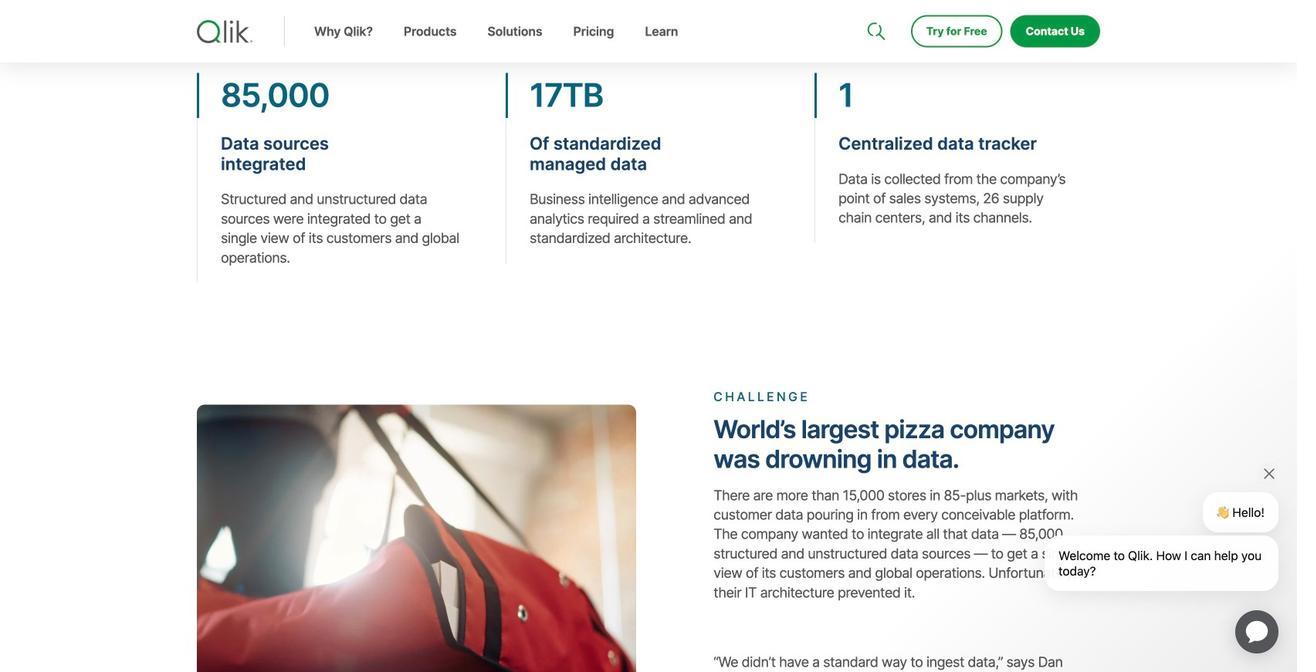 Task type: describe. For each thing, give the bounding box(es) containing it.
login image
[[1051, 0, 1064, 12]]

challenge domino's pizza faced image
[[197, 405, 637, 673]]



Task type: vqa. For each thing, say whether or not it's contained in the screenshot.
Support icon
yes



Task type: locate. For each thing, give the bounding box(es) containing it.
support image
[[869, 0, 881, 12]]

application
[[1217, 592, 1298, 673]]

qlik image
[[197, 20, 253, 43]]



